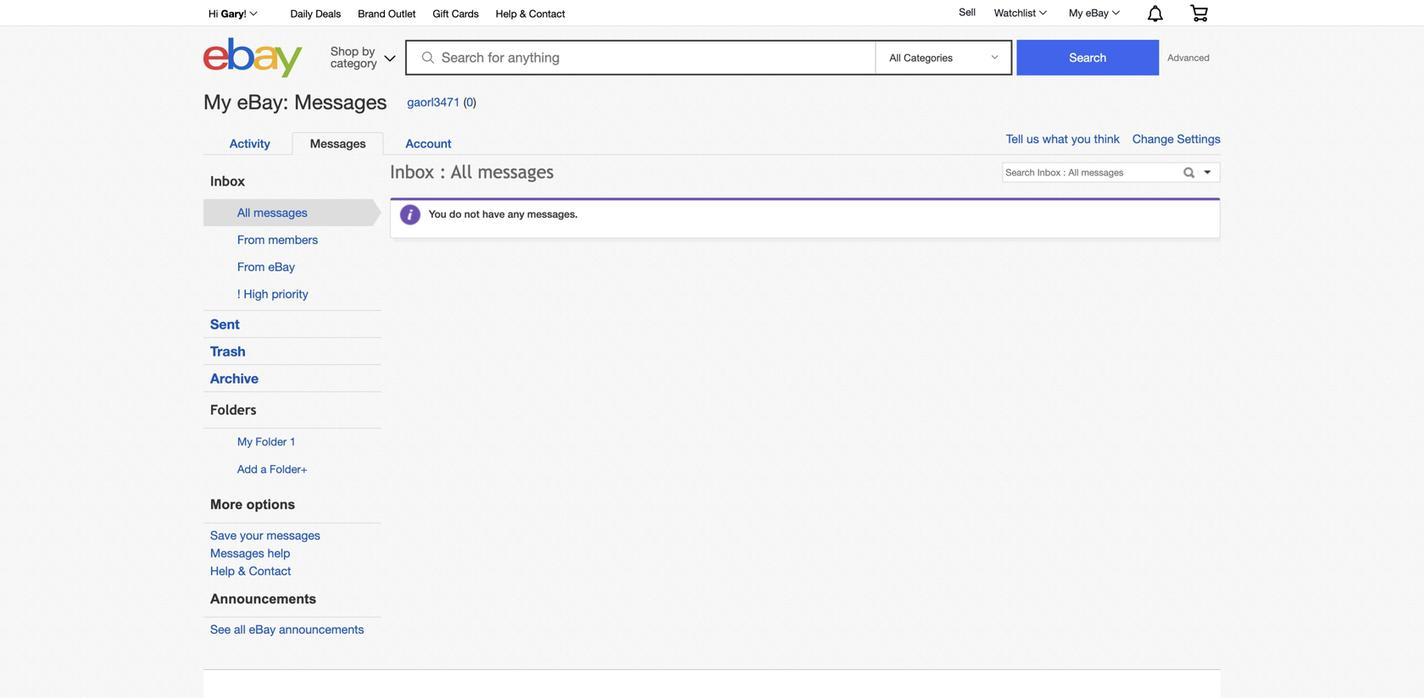 Task type: describe. For each thing, give the bounding box(es) containing it.
shop by category
[[331, 44, 377, 70]]

outlet
[[388, 8, 416, 20]]

0 horizontal spatial all
[[237, 206, 250, 220]]

gaorl3471 ( 0 )
[[407, 95, 476, 109]]

trash link
[[210, 343, 246, 360]]

all
[[234, 623, 246, 637]]

& inside account navigation
[[520, 8, 526, 20]]

more options
[[210, 497, 295, 513]]

my ebay: messages
[[204, 90, 387, 114]]

& inside "save your messages messages help help & contact"
[[238, 564, 246, 578]]

my for my folder 1
[[237, 436, 253, 449]]

archive link
[[210, 371, 259, 387]]

Search for anything text field
[[408, 42, 872, 74]]

high
[[244, 287, 268, 301]]

see
[[210, 623, 231, 637]]

1 vertical spatial folder
[[270, 463, 301, 476]]

Search Inbox : All messages text field
[[1003, 163, 1178, 182]]

ebay:
[[237, 90, 289, 114]]

daily
[[291, 8, 313, 20]]

hi gary !
[[209, 8, 246, 20]]

change settings link
[[1133, 132, 1221, 146]]

help & contact
[[496, 8, 565, 20]]

0 vertical spatial folder
[[256, 436, 287, 449]]

inbox for inbox
[[210, 173, 245, 189]]

help inside account navigation
[[496, 8, 517, 20]]

0 horizontal spatial help & contact link
[[210, 564, 291, 578]]

inbox : all messages
[[390, 161, 554, 183]]

from members
[[237, 233, 318, 247]]

contact inside "save your messages messages help help & contact"
[[249, 564, 291, 578]]

all messages link
[[237, 206, 308, 220]]

my ebay link
[[1060, 3, 1128, 23]]

sent
[[210, 316, 240, 332]]

not
[[464, 208, 480, 220]]

! high priority
[[237, 287, 308, 301]]

shop
[[331, 44, 359, 58]]

:
[[440, 161, 446, 183]]

change
[[1133, 132, 1174, 146]]

sell link
[[952, 6, 984, 18]]

more
[[210, 497, 243, 513]]

do
[[449, 208, 462, 220]]

tell us what you think
[[1006, 132, 1120, 146]]

shop by category banner
[[199, 0, 1221, 82]]

options
[[246, 497, 295, 513]]

1 vertical spatial messages
[[310, 136, 366, 150]]

think
[[1094, 132, 1120, 146]]

you do not have any messages.
[[429, 208, 578, 220]]

hi
[[209, 8, 218, 20]]

my folder 1
[[237, 436, 296, 449]]

add a folder +
[[237, 463, 308, 476]]

gaorl3471
[[407, 95, 460, 109]]

brand
[[358, 8, 386, 20]]

cards
[[452, 8, 479, 20]]

0
[[467, 95, 473, 109]]

account navigation
[[199, 0, 1221, 26]]

from ebay
[[237, 260, 295, 274]]

my for my ebay
[[1069, 7, 1083, 19]]

0 link
[[467, 95, 473, 109]]

0 vertical spatial messages
[[478, 161, 554, 183]]

from ebay link
[[237, 260, 295, 274]]

deals
[[316, 8, 341, 20]]

from for from members
[[237, 233, 265, 247]]

gift cards
[[433, 8, 479, 20]]

1
[[290, 436, 296, 449]]

gary
[[221, 8, 244, 20]]

tell us what you think link
[[1006, 132, 1133, 146]]

messages link
[[292, 132, 384, 155]]

advanced
[[1168, 52, 1210, 63]]

priority
[[272, 287, 308, 301]]

1 vertical spatial messages
[[254, 206, 308, 220]]

watchlist link
[[985, 3, 1055, 23]]

change settings
[[1133, 132, 1221, 146]]

search image
[[422, 52, 434, 64]]

see all ebay announcements
[[210, 623, 364, 637]]

watchlist
[[995, 7, 1036, 19]]

us
[[1027, 132, 1039, 146]]

submit search request image
[[1182, 168, 1200, 182]]



Task type: locate. For each thing, give the bounding box(es) containing it.
2 horizontal spatial my
[[1069, 7, 1083, 19]]

brand outlet link
[[358, 5, 416, 24]]

announcements
[[210, 592, 317, 607]]

my
[[1069, 7, 1083, 19], [204, 90, 231, 114], [237, 436, 253, 449]]

messages up help
[[267, 529, 320, 543]]

messages inside "save your messages messages help help & contact"
[[267, 529, 320, 543]]

from up high
[[237, 260, 265, 274]]

help & contact link
[[496, 5, 565, 24], [210, 564, 291, 578]]

you
[[1072, 132, 1091, 146]]

tab list containing activity
[[212, 132, 1203, 155]]

contact right cards
[[529, 8, 565, 20]]

archive
[[210, 371, 259, 387]]

messages help link
[[210, 546, 290, 560]]

messages down category
[[294, 90, 387, 114]]

1 horizontal spatial help
[[496, 8, 517, 20]]

sell
[[959, 6, 976, 18]]

0 vertical spatial contact
[[529, 8, 565, 20]]

! left high
[[237, 287, 241, 301]]

my for my ebay: messages
[[204, 90, 231, 114]]

1 horizontal spatial inbox
[[390, 161, 434, 183]]

announcements
[[279, 623, 364, 637]]

any
[[508, 208, 525, 220]]

1 vertical spatial ebay
[[268, 260, 295, 274]]

0 horizontal spatial !
[[237, 287, 241, 301]]

1 vertical spatial from
[[237, 260, 265, 274]]

none submit inside shop by category banner
[[1017, 40, 1160, 75]]

gaorl3471 link
[[407, 95, 460, 109]]

from for from ebay
[[237, 260, 265, 274]]

0 horizontal spatial help
[[210, 564, 235, 578]]

inbox left the :
[[390, 161, 434, 183]]

0 vertical spatial ebay
[[1086, 7, 1109, 19]]

activity
[[230, 136, 270, 150]]

sent link
[[210, 316, 240, 332]]

folder left 1
[[256, 436, 287, 449]]

+
[[301, 463, 308, 476]]

0 vertical spatial messages
[[294, 90, 387, 114]]

contact down help
[[249, 564, 291, 578]]

what
[[1043, 132, 1068, 146]]

advanced link
[[1160, 41, 1218, 75]]

1 vertical spatial &
[[238, 564, 246, 578]]

2 vertical spatial messages
[[267, 529, 320, 543]]

folder right a
[[270, 463, 301, 476]]

inbox for inbox : all messages
[[390, 161, 434, 183]]

help right cards
[[496, 8, 517, 20]]

0 horizontal spatial my
[[204, 90, 231, 114]]

1 vertical spatial all
[[237, 206, 250, 220]]

help & contact link down messages help link
[[210, 564, 291, 578]]

! inside account navigation
[[244, 8, 246, 20]]

2 vertical spatial messages
[[210, 546, 264, 560]]

all up from members
[[237, 206, 250, 220]]

my ebay
[[1069, 7, 1109, 19]]

0 vertical spatial all
[[451, 161, 472, 183]]

gift
[[433, 8, 449, 20]]

1 horizontal spatial help & contact link
[[496, 5, 565, 24]]

my inside my ebay link
[[1069, 7, 1083, 19]]

)
[[473, 95, 476, 109]]

tab list
[[212, 132, 1203, 155]]

0 vertical spatial help
[[496, 8, 517, 20]]

messages inside "save your messages messages help help & contact"
[[210, 546, 264, 560]]

trash
[[210, 343, 246, 360]]

ebay for my ebay
[[1086, 7, 1109, 19]]

all messages
[[237, 206, 308, 220]]

help
[[268, 546, 290, 560]]

1 vertical spatial contact
[[249, 564, 291, 578]]

account
[[406, 136, 452, 150]]

0 vertical spatial from
[[237, 233, 265, 247]]

contact inside account navigation
[[529, 8, 565, 20]]

save
[[210, 529, 237, 543]]

messages
[[294, 90, 387, 114], [310, 136, 366, 150], [210, 546, 264, 560]]

from members link
[[237, 233, 318, 247]]

help down messages help link
[[210, 564, 235, 578]]

messages up from members
[[254, 206, 308, 220]]

ebay for from ebay
[[268, 260, 295, 274]]

from up from ebay on the left of page
[[237, 233, 265, 247]]

by
[[362, 44, 375, 58]]

1 vertical spatial help & contact link
[[210, 564, 291, 578]]

& down messages help link
[[238, 564, 246, 578]]

1 horizontal spatial !
[[244, 8, 246, 20]]

0 horizontal spatial inbox
[[210, 173, 245, 189]]

! high priority link
[[237, 287, 308, 301]]

you
[[429, 208, 447, 220]]

ebay right watchlist link
[[1086, 7, 1109, 19]]

0 vertical spatial help & contact link
[[496, 5, 565, 24]]

0 horizontal spatial &
[[238, 564, 246, 578]]

contact
[[529, 8, 565, 20], [249, 564, 291, 578]]

ebay down from members link
[[268, 260, 295, 274]]

1 horizontal spatial contact
[[529, 8, 565, 20]]

help
[[496, 8, 517, 20], [210, 564, 235, 578]]

1 horizontal spatial all
[[451, 161, 472, 183]]

messages down save
[[210, 546, 264, 560]]

your shopping cart image
[[1190, 4, 1209, 21]]

footer
[[204, 670, 1221, 699]]

my left ebay:
[[204, 90, 231, 114]]

help inside "save your messages messages help help & contact"
[[210, 564, 235, 578]]

my up add
[[237, 436, 253, 449]]

folders
[[210, 402, 257, 418]]

brand outlet
[[358, 8, 416, 20]]

1 horizontal spatial &
[[520, 8, 526, 20]]

my folder 1 link
[[237, 436, 296, 449]]

your
[[240, 529, 263, 543]]

1 vertical spatial help
[[210, 564, 235, 578]]

1 from from the top
[[237, 233, 265, 247]]

gift cards link
[[433, 5, 479, 24]]

0 vertical spatial my
[[1069, 7, 1083, 19]]

2 vertical spatial ebay
[[249, 623, 276, 637]]

category
[[331, 56, 377, 70]]

1 vertical spatial my
[[204, 90, 231, 114]]

ebay right all
[[249, 623, 276, 637]]

folder
[[256, 436, 287, 449], [270, 463, 301, 476]]

add
[[237, 463, 258, 476]]

daily deals
[[291, 8, 341, 20]]

all right the :
[[451, 161, 472, 183]]

shop by category button
[[323, 38, 399, 74]]

messages
[[478, 161, 554, 183], [254, 206, 308, 220], [267, 529, 320, 543]]

None submit
[[1017, 40, 1160, 75]]

members
[[268, 233, 318, 247]]

messages.
[[527, 208, 578, 220]]

&
[[520, 8, 526, 20], [238, 564, 246, 578]]

save your messages link
[[210, 529, 320, 543]]

2 vertical spatial my
[[237, 436, 253, 449]]

1 vertical spatial !
[[237, 287, 241, 301]]

messages up any
[[478, 161, 554, 183]]

see all ebay announcements link
[[210, 623, 364, 637]]

account link
[[388, 132, 469, 155]]

settings
[[1178, 132, 1221, 146]]

save your messages messages help help & contact
[[210, 529, 320, 578]]

! right hi
[[244, 8, 246, 20]]

tell
[[1006, 132, 1024, 146]]

2 from from the top
[[237, 260, 265, 274]]

!
[[244, 8, 246, 20], [237, 287, 241, 301]]

(
[[464, 95, 467, 109]]

ebay
[[1086, 7, 1109, 19], [268, 260, 295, 274], [249, 623, 276, 637]]

inbox
[[390, 161, 434, 183], [210, 173, 245, 189]]

& right cards
[[520, 8, 526, 20]]

0 vertical spatial !
[[244, 8, 246, 20]]

daily deals link
[[291, 5, 341, 24]]

help & contact link right cards
[[496, 5, 565, 24]]

all
[[451, 161, 472, 183], [237, 206, 250, 220]]

messages down my ebay: messages
[[310, 136, 366, 150]]

0 vertical spatial &
[[520, 8, 526, 20]]

from
[[237, 233, 265, 247], [237, 260, 265, 274]]

1 horizontal spatial my
[[237, 436, 253, 449]]

ebay inside account navigation
[[1086, 7, 1109, 19]]

activity link
[[212, 132, 288, 155]]

have
[[483, 208, 505, 220]]

0 horizontal spatial contact
[[249, 564, 291, 578]]

inbox down the activity link
[[210, 173, 245, 189]]

a
[[261, 463, 267, 476]]

my right watchlist link
[[1069, 7, 1083, 19]]



Task type: vqa. For each thing, say whether or not it's contained in the screenshot.
Terry
no



